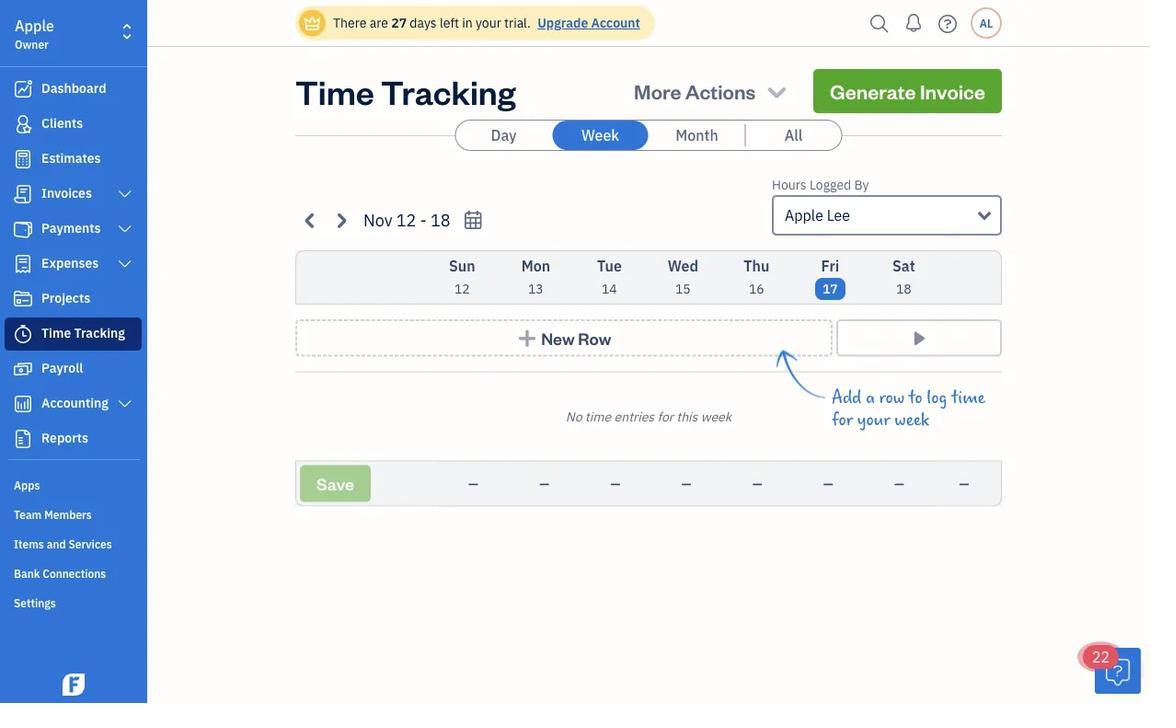 Task type: describe. For each thing, give the bounding box(es) containing it.
mon
[[522, 256, 551, 276]]

week inside add a row to log time for your week
[[895, 410, 930, 430]]

thu 16
[[744, 256, 770, 297]]

accounting link
[[5, 388, 142, 421]]

al
[[980, 16, 994, 30]]

no time entries for this week
[[566, 408, 732, 425]]

members
[[44, 507, 92, 522]]

fri
[[822, 256, 840, 276]]

for inside add a row to log time for your week
[[833, 410, 854, 430]]

12 for sun
[[455, 280, 470, 297]]

items
[[14, 537, 44, 552]]

sun
[[449, 256, 476, 276]]

apple owner
[[15, 16, 54, 52]]

18 inside sat 18
[[897, 280, 912, 297]]

0 vertical spatial 18
[[431, 209, 451, 231]]

more actions
[[635, 78, 756, 104]]

items and services link
[[5, 529, 142, 557]]

and
[[47, 537, 66, 552]]

dashboard
[[41, 80, 106, 97]]

bank connections
[[14, 566, 106, 581]]

settings
[[14, 596, 56, 610]]

trial.
[[505, 14, 531, 31]]

1 — from the left
[[469, 475, 479, 492]]

expense image
[[12, 255, 34, 273]]

previous week image
[[300, 210, 321, 231]]

money image
[[12, 360, 34, 378]]

sat 18
[[893, 256, 916, 297]]

client image
[[12, 115, 34, 134]]

1 horizontal spatial time
[[296, 69, 375, 113]]

wed 15
[[668, 256, 699, 297]]

projects
[[41, 290, 90, 307]]

-
[[420, 209, 427, 231]]

team
[[14, 507, 42, 522]]

6 — from the left
[[824, 475, 834, 492]]

chevron large down image
[[117, 187, 134, 202]]

crown image
[[303, 13, 322, 33]]

sat
[[893, 256, 916, 276]]

apple for owner
[[15, 16, 54, 35]]

there are 27 days left in your trial. upgrade account
[[333, 14, 641, 31]]

services
[[69, 537, 112, 552]]

payroll link
[[5, 353, 142, 386]]

estimates link
[[5, 143, 142, 176]]

time inside add a row to log time for your week
[[952, 388, 986, 408]]

log
[[928, 388, 948, 408]]

bank
[[14, 566, 40, 581]]

new row button
[[296, 320, 833, 357]]

12 for nov
[[397, 209, 417, 231]]

team members link
[[5, 500, 142, 528]]

1 horizontal spatial tracking
[[381, 69, 516, 113]]

0 horizontal spatial for
[[658, 408, 674, 425]]

apple lee
[[785, 206, 851, 225]]

expenses link
[[5, 248, 142, 281]]

apple lee button
[[773, 195, 1003, 236]]

month link
[[650, 121, 745, 150]]

invoices link
[[5, 178, 142, 211]]

time inside main element
[[41, 325, 71, 342]]

entries
[[615, 408, 655, 425]]

time tracking inside main element
[[41, 325, 125, 342]]

bank connections link
[[5, 559, 142, 587]]

add
[[833, 388, 862, 408]]

choose a date image
[[463, 209, 484, 231]]

mon 13
[[522, 256, 551, 297]]

days
[[410, 14, 437, 31]]

7 — from the left
[[895, 475, 905, 492]]

projects link
[[5, 283, 142, 316]]

more actions button
[[625, 69, 799, 113]]

chevron large down image for expenses
[[117, 257, 134, 272]]

owner
[[15, 37, 49, 52]]

16
[[749, 280, 765, 297]]

nov 12 - 18
[[364, 209, 451, 231]]

dashboard link
[[5, 73, 142, 106]]

fri 17
[[822, 256, 840, 297]]

row
[[579, 327, 612, 349]]

generate invoice button
[[814, 69, 1003, 113]]

resource center badge image
[[1096, 648, 1142, 694]]

17
[[823, 280, 839, 297]]

hours logged by
[[773, 176, 870, 193]]

new
[[542, 327, 575, 349]]

tue 14
[[598, 256, 622, 297]]

your inside add a row to log time for your week
[[858, 410, 891, 430]]

lee
[[828, 206, 851, 225]]

2 — from the left
[[540, 475, 550, 492]]

upgrade account link
[[534, 14, 641, 31]]



Task type: locate. For each thing, give the bounding box(es) containing it.
settings link
[[5, 588, 142, 616]]

1 horizontal spatial time
[[952, 388, 986, 408]]

plus image
[[517, 329, 538, 348]]

add a row to log time for your week
[[833, 388, 986, 430]]

4 — from the left
[[682, 475, 692, 492]]

5 — from the left
[[753, 475, 763, 492]]

0 horizontal spatial time
[[41, 325, 71, 342]]

0 vertical spatial time
[[296, 69, 375, 113]]

time right timer image
[[41, 325, 71, 342]]

week
[[701, 408, 732, 425], [895, 410, 930, 430]]

apple inside main element
[[15, 16, 54, 35]]

chevron large down image right expenses at the top of page
[[117, 257, 134, 272]]

2 vertical spatial chevron large down image
[[117, 397, 134, 412]]

there
[[333, 14, 367, 31]]

day
[[491, 126, 517, 145]]

apple down hours
[[785, 206, 824, 225]]

invoice
[[921, 78, 986, 104]]

1 horizontal spatial time tracking
[[296, 69, 516, 113]]

0 horizontal spatial 12
[[397, 209, 417, 231]]

clients link
[[5, 108, 142, 141]]

18 right the -
[[431, 209, 451, 231]]

1 vertical spatial apple
[[785, 206, 824, 225]]

row
[[880, 388, 905, 408]]

freshbooks image
[[59, 674, 88, 696]]

0 horizontal spatial time
[[585, 408, 612, 425]]

12 down sun
[[455, 280, 470, 297]]

start timer image
[[909, 329, 930, 348]]

reports
[[41, 430, 88, 447]]

0 vertical spatial tracking
[[381, 69, 516, 113]]

new row
[[542, 327, 612, 349]]

12
[[397, 209, 417, 231], [455, 280, 470, 297]]

all
[[785, 126, 803, 145]]

15
[[676, 280, 691, 297]]

0 vertical spatial 12
[[397, 209, 417, 231]]

al button
[[971, 7, 1003, 39]]

by
[[855, 176, 870, 193]]

chevron large down image inside accounting link
[[117, 397, 134, 412]]

week
[[582, 126, 620, 145]]

1 horizontal spatial your
[[858, 410, 891, 430]]

18 down sat
[[897, 280, 912, 297]]

your down "a"
[[858, 410, 891, 430]]

a
[[866, 388, 876, 408]]

notifications image
[[900, 5, 929, 41]]

reports link
[[5, 423, 142, 456]]

time
[[296, 69, 375, 113], [41, 325, 71, 342]]

generate
[[831, 78, 917, 104]]

1 horizontal spatial apple
[[785, 206, 824, 225]]

1 horizontal spatial week
[[895, 410, 930, 430]]

expenses
[[41, 255, 99, 272]]

1 horizontal spatial 12
[[455, 280, 470, 297]]

chart image
[[12, 395, 34, 413]]

1 vertical spatial your
[[858, 410, 891, 430]]

tue
[[598, 256, 622, 276]]

27
[[392, 14, 407, 31]]

week down to
[[895, 410, 930, 430]]

wed
[[668, 256, 699, 276]]

time right no
[[585, 408, 612, 425]]

time down there
[[296, 69, 375, 113]]

payment image
[[12, 220, 34, 238]]

estimates
[[41, 150, 101, 167]]

payroll
[[41, 360, 83, 377]]

invoices
[[41, 185, 92, 202]]

chevron large down image for payments
[[117, 222, 134, 237]]

items and services
[[14, 537, 112, 552]]

main element
[[0, 0, 193, 703]]

for left this
[[658, 408, 674, 425]]

left
[[440, 14, 459, 31]]

time tracking link
[[5, 318, 142, 351]]

time
[[952, 388, 986, 408], [585, 408, 612, 425]]

logged
[[810, 176, 852, 193]]

tracking down left
[[381, 69, 516, 113]]

apple for lee
[[785, 206, 824, 225]]

actions
[[686, 78, 756, 104]]

chevrondown image
[[765, 78, 790, 104]]

chevron large down image for accounting
[[117, 397, 134, 412]]

0 horizontal spatial week
[[701, 408, 732, 425]]

accounting
[[41, 395, 109, 412]]

0 vertical spatial chevron large down image
[[117, 222, 134, 237]]

time right the log
[[952, 388, 986, 408]]

your right in
[[476, 14, 502, 31]]

month
[[676, 126, 719, 145]]

tracking inside time tracking link
[[74, 325, 125, 342]]

apple
[[15, 16, 54, 35], [785, 206, 824, 225]]

22 button
[[1084, 645, 1142, 694]]

connections
[[43, 566, 106, 581]]

apple inside dropdown button
[[785, 206, 824, 225]]

8 — from the left
[[960, 475, 970, 492]]

generate invoice
[[831, 78, 986, 104]]

tracking down the projects "link"
[[74, 325, 125, 342]]

1 chevron large down image from the top
[[117, 222, 134, 237]]

time tracking down the projects "link"
[[41, 325, 125, 342]]

0 horizontal spatial your
[[476, 14, 502, 31]]

team members
[[14, 507, 92, 522]]

more
[[635, 78, 682, 104]]

chevron large down image right accounting
[[117, 397, 134, 412]]

invoice image
[[12, 185, 34, 203]]

payments
[[41, 220, 101, 237]]

project image
[[12, 290, 34, 308]]

1 horizontal spatial 18
[[897, 280, 912, 297]]

—
[[469, 475, 479, 492], [540, 475, 550, 492], [611, 475, 621, 492], [682, 475, 692, 492], [753, 475, 763, 492], [824, 475, 834, 492], [895, 475, 905, 492], [960, 475, 970, 492]]

22
[[1093, 648, 1111, 667]]

2 chevron large down image from the top
[[117, 257, 134, 272]]

are
[[370, 14, 389, 31]]

0 vertical spatial apple
[[15, 16, 54, 35]]

1 vertical spatial 12
[[455, 280, 470, 297]]

week right this
[[701, 408, 732, 425]]

apps
[[14, 478, 40, 493]]

all link
[[746, 121, 842, 150]]

chevron large down image inside expenses link
[[117, 257, 134, 272]]

1 vertical spatial time
[[41, 325, 71, 342]]

0 horizontal spatial 18
[[431, 209, 451, 231]]

0 vertical spatial time tracking
[[296, 69, 516, 113]]

1 vertical spatial 18
[[897, 280, 912, 297]]

to
[[910, 388, 923, 408]]

3 chevron large down image from the top
[[117, 397, 134, 412]]

chevron large down image
[[117, 222, 134, 237], [117, 257, 134, 272], [117, 397, 134, 412]]

report image
[[12, 430, 34, 448]]

0 horizontal spatial time tracking
[[41, 325, 125, 342]]

day link
[[456, 121, 552, 150]]

timer image
[[12, 325, 34, 343]]

your
[[476, 14, 502, 31], [858, 410, 891, 430]]

sun 12
[[449, 256, 476, 297]]

1 vertical spatial tracking
[[74, 325, 125, 342]]

next week image
[[331, 210, 352, 231]]

week link
[[553, 121, 649, 150]]

0 horizontal spatial apple
[[15, 16, 54, 35]]

for down add
[[833, 410, 854, 430]]

go to help image
[[934, 10, 963, 37]]

time tracking
[[296, 69, 516, 113], [41, 325, 125, 342]]

1 vertical spatial time tracking
[[41, 325, 125, 342]]

1 vertical spatial chevron large down image
[[117, 257, 134, 272]]

dashboard image
[[12, 80, 34, 99]]

search image
[[866, 10, 895, 37]]

upgrade
[[538, 14, 589, 31]]

apps link
[[5, 471, 142, 498]]

payments link
[[5, 213, 142, 246]]

for
[[658, 408, 674, 425], [833, 410, 854, 430]]

thu
[[744, 256, 770, 276]]

hours
[[773, 176, 807, 193]]

13
[[529, 280, 544, 297]]

14
[[602, 280, 618, 297]]

time tracking down 27
[[296, 69, 516, 113]]

0 vertical spatial your
[[476, 14, 502, 31]]

in
[[462, 14, 473, 31]]

chevron large down image down chevron large down image
[[117, 222, 134, 237]]

apple up owner
[[15, 16, 54, 35]]

no
[[566, 408, 582, 425]]

1 horizontal spatial for
[[833, 410, 854, 430]]

0 horizontal spatial tracking
[[74, 325, 125, 342]]

12 inside sun 12
[[455, 280, 470, 297]]

account
[[592, 14, 641, 31]]

3 — from the left
[[611, 475, 621, 492]]

12 left the -
[[397, 209, 417, 231]]

estimate image
[[12, 150, 34, 169]]



Task type: vqa. For each thing, say whether or not it's contained in the screenshot.
New Bill to the left
no



